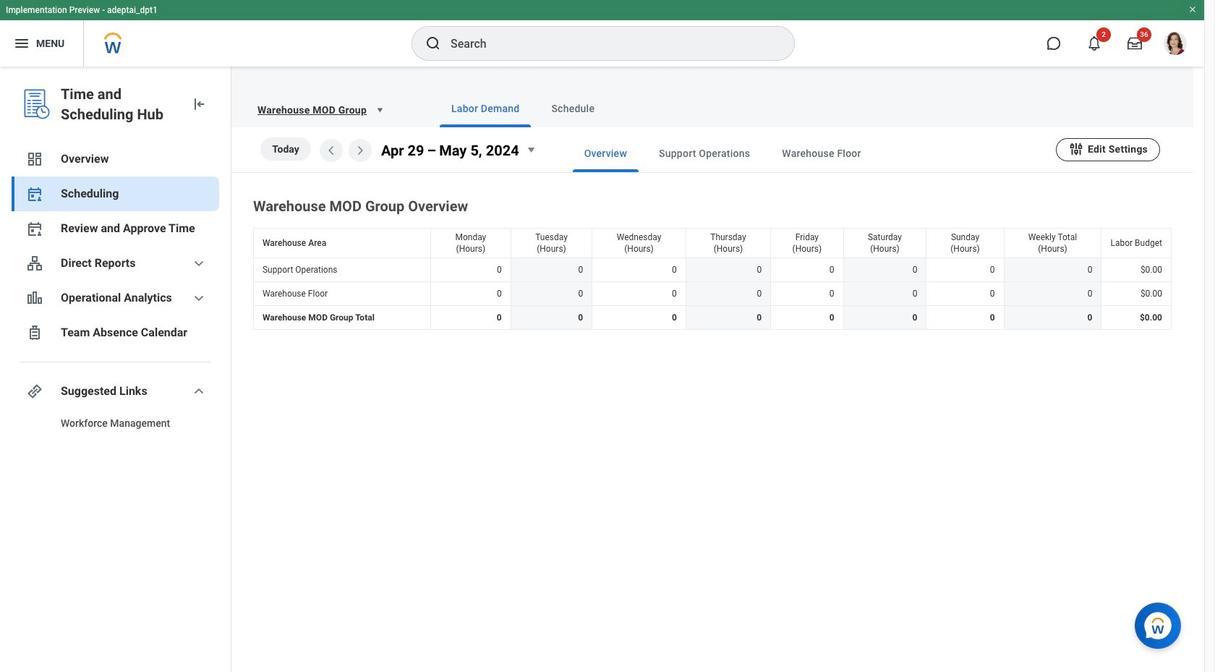 Task type: describe. For each thing, give the bounding box(es) containing it.
notifications large image
[[1087, 36, 1102, 51]]

chevron down small image for link "icon"
[[190, 383, 208, 400]]

caret down small image
[[373, 103, 387, 117]]

navigation pane region
[[0, 67, 232, 672]]

0 vertical spatial tab list
[[411, 90, 1176, 127]]

caret down small image
[[522, 141, 539, 159]]

chevron down small image for chart icon
[[190, 289, 208, 307]]

1 calendar user solid image from the top
[[26, 185, 43, 203]]

chevron right small image
[[352, 142, 369, 159]]

2 calendar user solid image from the top
[[26, 220, 43, 237]]

chart image
[[26, 289, 43, 307]]

inbox large image
[[1128, 36, 1142, 51]]

profile logan mcneil image
[[1164, 32, 1187, 58]]



Task type: vqa. For each thing, say whether or not it's contained in the screenshot.
the right for
no



Task type: locate. For each thing, give the bounding box(es) containing it.
link image
[[26, 383, 43, 400]]

time and scheduling hub element
[[61, 84, 179, 124]]

tab panel
[[232, 127, 1194, 333]]

configure image
[[1069, 141, 1085, 157]]

search image
[[425, 35, 442, 52]]

2 vertical spatial chevron down small image
[[190, 383, 208, 400]]

task timeoff image
[[26, 324, 43, 341]]

chevron down small image
[[190, 255, 208, 272], [190, 289, 208, 307], [190, 383, 208, 400]]

0 vertical spatial chevron down small image
[[190, 255, 208, 272]]

1 vertical spatial chevron down small image
[[190, 289, 208, 307]]

3 chevron down small image from the top
[[190, 383, 208, 400]]

calendar user solid image down dashboard image on the left top
[[26, 185, 43, 203]]

0 vertical spatial calendar user solid image
[[26, 185, 43, 203]]

chevron down small image for view team icon
[[190, 255, 208, 272]]

banner
[[0, 0, 1205, 67]]

tab list
[[411, 90, 1176, 127], [544, 135, 1056, 172]]

close environment banner image
[[1189, 5, 1197, 14]]

calendar user solid image up view team icon
[[26, 220, 43, 237]]

calendar user solid image
[[26, 185, 43, 203], [26, 220, 43, 237]]

justify image
[[13, 35, 30, 52]]

dashboard image
[[26, 150, 43, 168]]

chevron left small image
[[323, 142, 340, 159]]

1 vertical spatial tab list
[[544, 135, 1056, 172]]

view team image
[[26, 255, 43, 272]]

2 chevron down small image from the top
[[190, 289, 208, 307]]

1 chevron down small image from the top
[[190, 255, 208, 272]]

1 vertical spatial calendar user solid image
[[26, 220, 43, 237]]

transformation import image
[[190, 96, 208, 113]]

Search Workday  search field
[[451, 27, 765, 59]]



